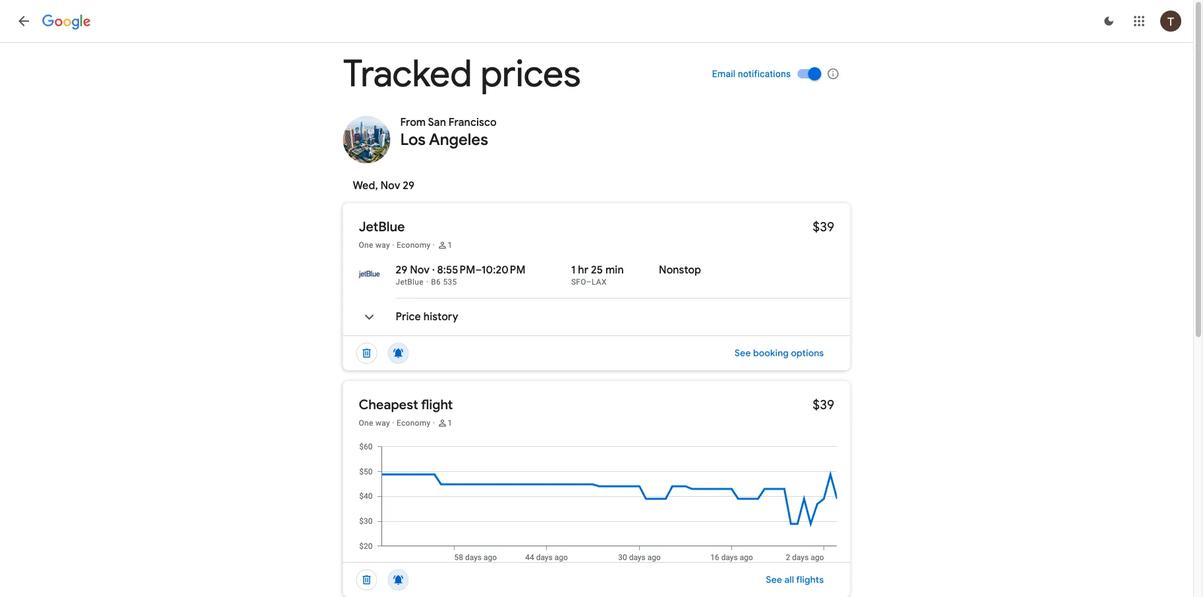 Task type: vqa. For each thing, say whether or not it's contained in the screenshot.
the bottommost time:
no



Task type: locate. For each thing, give the bounding box(es) containing it.
1 remove saved flight, one way trip from san francisco to los angeles.wed, nov 29 image from the top
[[351, 337, 383, 369]]

1 for jetblue
[[448, 241, 452, 250]]

cheapest
[[359, 396, 418, 413]]

disable email notifications for solution, one way trip from san francisco to los angeles.wed, nov 29 image
[[383, 337, 414, 369]]

1 way from the top
[[376, 241, 390, 250]]

jetblue down wed, nov 29
[[359, 218, 405, 235]]

1 39 us dollars text field from the top
[[813, 218, 835, 235]]

1 vertical spatial nov
[[410, 263, 430, 277]]

1 vertical spatial $39
[[813, 396, 835, 413]]

from
[[400, 116, 426, 129]]

one
[[359, 241, 373, 250], [359, 419, 373, 428]]

all
[[785, 574, 794, 586]]

29 nov
[[396, 263, 430, 277]]

go back image
[[16, 13, 32, 29]]

1 one from the top
[[359, 241, 373, 250]]

remove saved flight, one way trip from san francisco to los angeles.wed, nov 29 image for see all flights
[[351, 564, 383, 596]]

0 horizontal spatial nov
[[381, 179, 400, 192]]

2 one from the top
[[359, 419, 373, 428]]

1 horizontal spatial nov
[[410, 263, 430, 277]]

one for jetblue
[[359, 241, 373, 250]]

1 economy from the top
[[397, 241, 431, 250]]

nonstop
[[659, 263, 701, 277]]

one up airline logo
[[359, 241, 373, 250]]

29 right wed, in the left of the page
[[403, 179, 415, 192]]

39 US dollars text field
[[813, 218, 835, 235], [813, 396, 835, 413]]

price history graph application
[[354, 442, 851, 562]]

way down cheapest
[[376, 419, 390, 428]]

0 horizontal spatial see
[[735, 347, 751, 359]]

min
[[606, 263, 624, 277]]

0 vertical spatial jetblue
[[359, 218, 405, 235]]

economy for jetblue
[[397, 241, 431, 250]]

1 $39 from the top
[[813, 218, 835, 235]]

 image
[[426, 277, 429, 287]]

2 one way economy from the top
[[359, 419, 431, 428]]

2 remove saved flight, one way trip from san francisco to los angeles.wed, nov 29 image from the top
[[351, 564, 383, 596]]

1 price history graph image from the top
[[354, 301, 385, 333]]

0 vertical spatial $39
[[813, 218, 835, 235]]

email notifications image
[[827, 67, 840, 80]]

8:55 pm – 10:20 pm
[[437, 263, 526, 277]]

price history graph image
[[354, 301, 385, 333], [354, 442, 851, 562]]

1 vertical spatial one way economy
[[359, 419, 431, 428]]

see left 'all'
[[766, 574, 782, 586]]

1 vertical spatial 39 us dollars text field
[[813, 396, 835, 413]]

1 up 8:55 pm
[[448, 241, 452, 250]]

b6
[[431, 277, 441, 287]]

$39 for jetblue
[[813, 218, 835, 235]]

1 down flight
[[448, 419, 452, 428]]

1 vertical spatial way
[[376, 419, 390, 428]]

history
[[424, 310, 458, 324]]

0 vertical spatial one way economy
[[359, 241, 431, 250]]

one way economy
[[359, 241, 431, 250], [359, 419, 431, 428]]

remove saved flight, one way trip from san francisco to los angeles.wed, nov 29 image
[[351, 337, 383, 369], [351, 564, 383, 596]]

one way economy down cheapest
[[359, 419, 431, 428]]

$39
[[813, 218, 835, 235], [813, 396, 835, 413]]

– inside 1 hr 25 min sfo – lax
[[586, 277, 592, 287]]

lax
[[592, 277, 607, 287]]

1 vertical spatial economy
[[397, 419, 431, 428]]

jetblue
[[359, 218, 405, 235], [396, 277, 424, 287]]

1 hr 25 min sfo – lax
[[571, 263, 624, 287]]

1 vertical spatial 1
[[571, 263, 576, 277]]

price
[[396, 310, 421, 324]]

0 vertical spatial nov
[[381, 179, 400, 192]]

29 right airline logo
[[396, 263, 408, 277]]

notifications
[[738, 68, 791, 79]]

0 vertical spatial price history graph image
[[354, 301, 385, 333]]

2 39 us dollars text field from the top
[[813, 396, 835, 413]]

1 vertical spatial –
[[586, 277, 592, 287]]

2 way from the top
[[376, 419, 390, 428]]

way for cheapest flight
[[376, 419, 390, 428]]

1 horizontal spatial see
[[766, 574, 782, 586]]

2 vertical spatial 1
[[448, 419, 452, 428]]

angeles
[[429, 130, 488, 150]]

1 left hr
[[571, 263, 576, 277]]

1 passenger text field
[[448, 240, 452, 250]]

1 one way economy from the top
[[359, 241, 431, 250]]

way
[[376, 241, 390, 250], [376, 419, 390, 428]]

nov
[[381, 179, 400, 192], [410, 263, 430, 277]]

1 vertical spatial remove saved flight, one way trip from san francisco to los angeles.wed, nov 29 image
[[351, 564, 383, 596]]

email notifications
[[712, 68, 791, 79]]

one for cheapest flight
[[359, 419, 373, 428]]

2 $39 from the top
[[813, 396, 835, 413]]

jetblue down '29 nov'
[[396, 277, 424, 287]]

nov right wed, in the left of the page
[[381, 179, 400, 192]]

0 vertical spatial remove saved flight, one way trip from san francisco to los angeles.wed, nov 29 image
[[351, 337, 383, 369]]

one down cheapest
[[359, 419, 373, 428]]

one way economy for jetblue
[[359, 241, 431, 250]]

wed, nov 29
[[353, 179, 415, 192]]

economy
[[397, 241, 431, 250], [397, 419, 431, 428]]

nov left 8:55 pm
[[410, 263, 430, 277]]

nov for 29
[[410, 263, 430, 277]]

1
[[448, 241, 452, 250], [571, 263, 576, 277], [448, 419, 452, 428]]

francisco
[[449, 116, 497, 129]]

cheapest flight
[[359, 396, 453, 413]]

29
[[403, 179, 415, 192], [396, 263, 408, 277]]

1 vertical spatial jetblue
[[396, 277, 424, 287]]

39 us dollars text field for jetblue
[[813, 218, 835, 235]]

one way economy up '29 nov'
[[359, 241, 431, 250]]

see
[[735, 347, 751, 359], [766, 574, 782, 586]]

0 vertical spatial way
[[376, 241, 390, 250]]

1 vertical spatial one
[[359, 419, 373, 428]]

2 economy from the top
[[397, 419, 431, 428]]

0 vertical spatial one
[[359, 241, 373, 250]]

1 for cheapest flight
[[448, 419, 452, 428]]

535
[[443, 277, 457, 287]]

0 vertical spatial 39 us dollars text field
[[813, 218, 835, 235]]

1 horizontal spatial –
[[586, 277, 592, 287]]

b6 535
[[431, 277, 457, 287]]

economy up '29 nov'
[[397, 241, 431, 250]]

see left booking
[[735, 347, 751, 359]]

economy down 'cheapest flight'
[[397, 419, 431, 428]]

disable email notifications for solution, one way trip from san francisco to los angeles.wed, nov 29 image
[[383, 564, 414, 596]]

see for see booking options
[[735, 347, 751, 359]]

airline logo image
[[359, 264, 380, 285]]

0 vertical spatial 1
[[448, 241, 452, 250]]

1 vertical spatial see
[[766, 574, 782, 586]]

0 vertical spatial economy
[[397, 241, 431, 250]]

hr
[[578, 263, 589, 277]]

1 vertical spatial price history graph image
[[354, 442, 851, 562]]

0 horizontal spatial –
[[475, 263, 482, 277]]

way up airline logo
[[376, 241, 390, 250]]

0 vertical spatial see
[[735, 347, 751, 359]]

–
[[475, 263, 482, 277], [586, 277, 592, 287]]



Task type: describe. For each thing, give the bounding box(es) containing it.
price history
[[396, 310, 458, 324]]

0 vertical spatial 29
[[403, 179, 415, 192]]

los
[[400, 130, 426, 150]]

8:55 pm
[[437, 263, 475, 277]]

tracked prices
[[343, 50, 581, 97]]

1 inside 1 hr 25 min sfo – lax
[[571, 263, 576, 277]]

email
[[712, 68, 736, 79]]

0 vertical spatial –
[[475, 263, 482, 277]]

flight
[[421, 396, 453, 413]]

one way economy for cheapest flight
[[359, 419, 431, 428]]

25
[[591, 263, 603, 277]]

see for see all flights
[[766, 574, 782, 586]]

1 passenger text field
[[448, 418, 452, 428]]

2 price history graph image from the top
[[354, 442, 851, 562]]

see all flights
[[766, 574, 824, 586]]

1 vertical spatial 29
[[396, 263, 408, 277]]

prices
[[481, 50, 581, 97]]

see booking options
[[735, 347, 824, 359]]

flights
[[796, 574, 824, 586]]

san
[[428, 116, 446, 129]]

from san francisco los angeles
[[400, 116, 497, 150]]

sfo
[[571, 277, 586, 287]]

change appearance image
[[1093, 5, 1125, 37]]

options
[[791, 347, 824, 359]]

tracked
[[343, 50, 472, 97]]

$39 for cheapest flight
[[813, 396, 835, 413]]

economy for cheapest flight
[[397, 419, 431, 428]]

wed,
[[353, 179, 378, 192]]

nov for wed,
[[381, 179, 400, 192]]

10:20 pm
[[482, 263, 526, 277]]

booking
[[753, 347, 789, 359]]

remove saved flight, one way trip from san francisco to los angeles.wed, nov 29 image for see booking options
[[351, 337, 383, 369]]

39 us dollars text field for cheapest flight
[[813, 396, 835, 413]]

way for jetblue
[[376, 241, 390, 250]]



